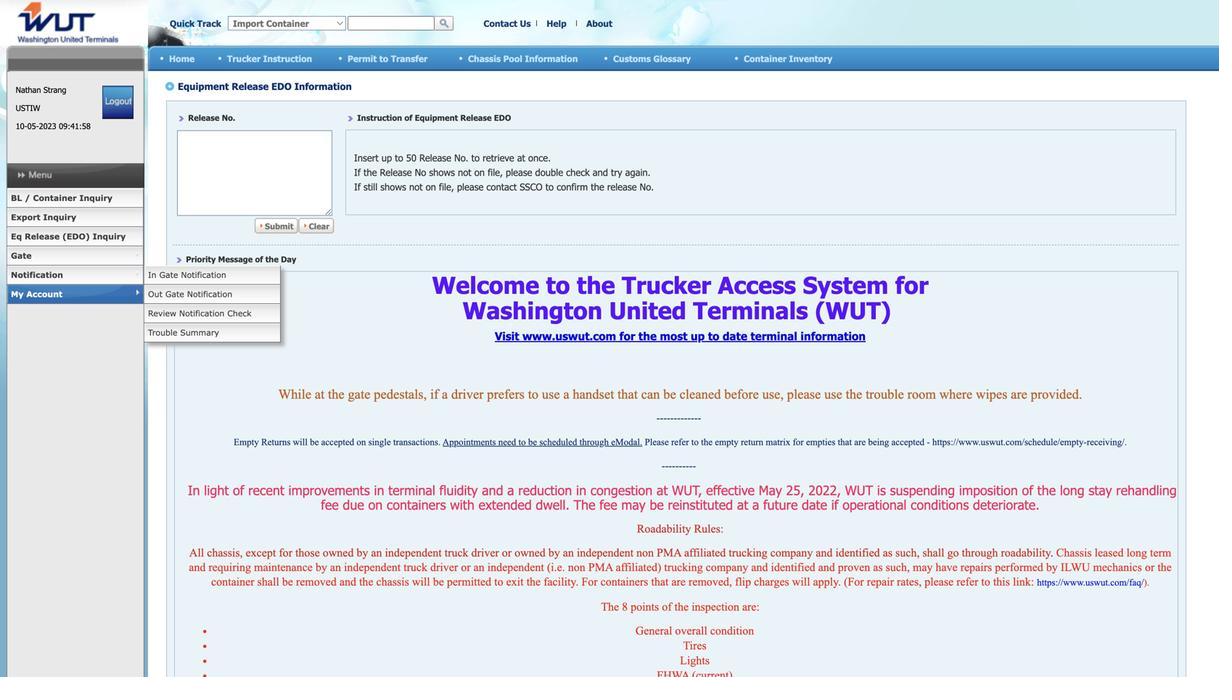 Task type: locate. For each thing, give the bounding box(es) containing it.
1 vertical spatial container
[[33, 193, 77, 203]]

inquiry down bl / container inquiry
[[43, 212, 76, 222]]

export inquiry
[[11, 212, 76, 222]]

05-
[[27, 121, 39, 131]]

eq
[[11, 232, 22, 241]]

10-
[[16, 121, 27, 131]]

gate down eq
[[11, 251, 32, 261]]

review notification check link
[[144, 304, 281, 323]]

about
[[587, 18, 613, 28]]

about link
[[587, 18, 613, 28]]

inquiry right (edo)
[[93, 232, 126, 241]]

container up export inquiry
[[33, 193, 77, 203]]

trouble summary
[[148, 328, 219, 338]]

summary
[[180, 328, 219, 338]]

trouble
[[148, 328, 177, 338]]

glossary
[[654, 53, 691, 64]]

pool
[[504, 53, 523, 64]]

inquiry up export inquiry "link"
[[79, 193, 113, 203]]

home
[[169, 53, 195, 64]]

bl / container inquiry
[[11, 193, 113, 203]]

notification
[[11, 270, 63, 280], [181, 270, 226, 280], [187, 289, 232, 299], [179, 309, 225, 318]]

2 vertical spatial inquiry
[[93, 232, 126, 241]]

chassis
[[468, 53, 501, 64]]

2023
[[39, 121, 56, 131]]

gate right 'in'
[[159, 270, 178, 280]]

container inventory
[[744, 53, 833, 64]]

ustiw
[[16, 103, 40, 113]]

inventory
[[789, 53, 833, 64]]

inquiry
[[79, 193, 113, 203], [43, 212, 76, 222], [93, 232, 126, 241]]

1 vertical spatial gate
[[159, 270, 178, 280]]

trucker
[[227, 53, 261, 64]]

notification up my account
[[11, 270, 63, 280]]

(edo)
[[62, 232, 90, 241]]

0 horizontal spatial container
[[33, 193, 77, 203]]

customs glossary
[[613, 53, 691, 64]]

1 vertical spatial inquiry
[[43, 212, 76, 222]]

eq release (edo) inquiry link
[[7, 227, 144, 246]]

container left inventory
[[744, 53, 787, 64]]

trouble summary link
[[144, 323, 281, 343]]

in gate notification
[[148, 270, 226, 280]]

to
[[380, 53, 389, 64]]

instruction
[[263, 53, 312, 64]]

nathan
[[16, 85, 41, 95]]

check
[[227, 309, 252, 318]]

1 horizontal spatial container
[[744, 53, 787, 64]]

my
[[11, 289, 24, 299]]

review notification check
[[148, 309, 252, 318]]

out
[[148, 289, 163, 299]]

help
[[547, 18, 567, 28]]

gate right out
[[165, 289, 184, 299]]

0 vertical spatial gate
[[11, 251, 32, 261]]

None text field
[[348, 16, 435, 30]]

quick
[[170, 18, 195, 28]]

inquiry for container
[[79, 193, 113, 203]]

0 vertical spatial inquiry
[[79, 193, 113, 203]]

gate link
[[7, 246, 144, 266]]

eq release (edo) inquiry
[[11, 232, 126, 241]]

10-05-2023 09:41:58
[[16, 121, 91, 131]]

2 vertical spatial gate
[[165, 289, 184, 299]]

gate
[[11, 251, 32, 261], [159, 270, 178, 280], [165, 289, 184, 299]]

contact us link
[[484, 18, 531, 28]]

container
[[744, 53, 787, 64], [33, 193, 77, 203]]

quick track
[[170, 18, 221, 28]]

trucker instruction
[[227, 53, 312, 64]]

in
[[148, 270, 157, 280]]



Task type: describe. For each thing, give the bounding box(es) containing it.
09:41:58
[[59, 121, 91, 131]]

notification link
[[7, 266, 144, 285]]

notification up out gate notification link
[[181, 270, 226, 280]]

permit
[[348, 53, 377, 64]]

strang
[[43, 85, 66, 95]]

chassis pool information
[[468, 53, 578, 64]]

account
[[26, 289, 62, 299]]

bl / container inquiry link
[[7, 189, 144, 208]]

transfer
[[391, 53, 428, 64]]

nathan strang
[[16, 85, 66, 95]]

export inquiry link
[[7, 208, 144, 227]]

login image
[[103, 86, 134, 119]]

release
[[25, 232, 60, 241]]

my account link
[[7, 285, 144, 304]]

my account
[[11, 289, 62, 299]]

notification down in gate notification link
[[187, 289, 232, 299]]

customs
[[613, 53, 651, 64]]

gate for in
[[159, 270, 178, 280]]

track
[[197, 18, 221, 28]]

permit to transfer
[[348, 53, 428, 64]]

gate for out
[[165, 289, 184, 299]]

/
[[25, 193, 30, 203]]

export
[[11, 212, 40, 222]]

in gate notification link
[[144, 266, 281, 285]]

contact us
[[484, 18, 531, 28]]

information
[[525, 53, 578, 64]]

notification inside "link"
[[11, 270, 63, 280]]

review
[[148, 309, 176, 318]]

notification up summary
[[179, 309, 225, 318]]

contact
[[484, 18, 518, 28]]

0 vertical spatial container
[[744, 53, 787, 64]]

bl
[[11, 193, 22, 203]]

out gate notification
[[148, 289, 232, 299]]

us
[[520, 18, 531, 28]]

help link
[[547, 18, 567, 28]]

inquiry inside "link"
[[43, 212, 76, 222]]

out gate notification link
[[144, 285, 281, 304]]

inquiry for (edo)
[[93, 232, 126, 241]]



Task type: vqa. For each thing, say whether or not it's contained in the screenshot.
"Notification" link
yes



